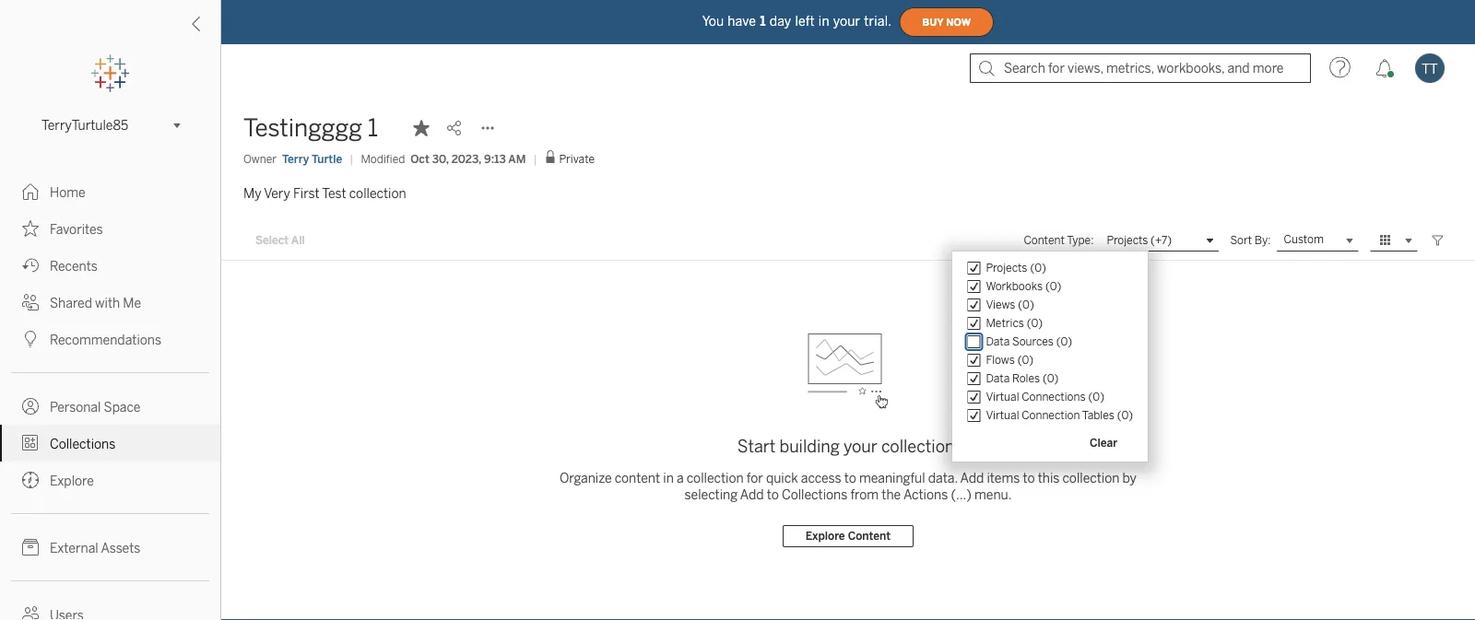Task type: vqa. For each thing, say whether or not it's contained in the screenshot.
Order Date Row
no



Task type: locate. For each thing, give the bounding box(es) containing it.
collections down 'access'
[[782, 487, 848, 503]]

projects left (+7)
[[1107, 234, 1149, 247]]

0 vertical spatial 1
[[760, 14, 766, 29]]

0 vertical spatial in
[[819, 14, 830, 29]]

1 horizontal spatial |
[[534, 152, 537, 166]]

add up (...)
[[961, 471, 984, 486]]

to down 'quick'
[[767, 487, 779, 503]]

0
[[1035, 261, 1042, 275], [1050, 280, 1058, 293], [1023, 298, 1030, 312], [1032, 317, 1039, 330], [1061, 335, 1068, 349], [1022, 354, 1030, 367], [1048, 372, 1055, 386], [1093, 391, 1101, 404], [1122, 409, 1129, 422]]

1 up modified
[[368, 114, 378, 143]]

personal
[[50, 400, 101, 415]]

1 left day
[[760, 14, 766, 29]]

0 horizontal spatial collection
[[349, 186, 406, 201]]

to up from
[[845, 471, 857, 486]]

explore down organize content in a collection for quick access to meaningful data. add items to this collection by selecting add to collections from the actions (...) menu. at bottom
[[806, 530, 845, 543]]

personal space
[[50, 400, 141, 415]]

navigation panel element
[[0, 55, 220, 621]]

explore inside the explore content button
[[806, 530, 845, 543]]

in
[[819, 14, 830, 29], [663, 471, 674, 486]]

home link
[[0, 173, 220, 210]]

0 vertical spatial projects
[[1107, 234, 1149, 247]]

collections down personal
[[50, 437, 116, 452]]

|
[[350, 152, 354, 166], [534, 152, 537, 166]]

) right workbooks
[[1058, 280, 1062, 293]]

explore inside the explore link
[[50, 474, 94, 489]]

selecting
[[685, 487, 738, 503]]

0 vertical spatial virtual
[[986, 391, 1020, 404]]

1 vertical spatial explore
[[806, 530, 845, 543]]

1 horizontal spatial 1
[[760, 14, 766, 29]]

1 vertical spatial your
[[844, 437, 878, 457]]

1 horizontal spatial content
[[1024, 234, 1065, 247]]

testingggg
[[244, 114, 362, 143]]

(+7)
[[1151, 234, 1172, 247]]

testingggg 1
[[244, 114, 378, 143]]

content down from
[[848, 530, 891, 543]]

your
[[834, 14, 861, 29], [844, 437, 878, 457]]

1 horizontal spatial collections
[[782, 487, 848, 503]]

1 data from the top
[[986, 335, 1010, 349]]

0 horizontal spatial |
[[350, 152, 354, 166]]

explore content button
[[783, 526, 914, 548]]

access
[[801, 471, 842, 486]]

content
[[1024, 234, 1065, 247], [848, 530, 891, 543]]

in left a
[[663, 471, 674, 486]]

menu.
[[975, 487, 1012, 503]]

sort
[[1231, 234, 1253, 247]]

0 horizontal spatial collections
[[50, 437, 116, 452]]

) down workbooks
[[1030, 298, 1035, 312]]

projects up workbooks
[[986, 261, 1028, 275]]

content type:
[[1024, 234, 1094, 247]]

a
[[677, 471, 684, 486]]

to left this
[[1023, 471, 1035, 486]]

( down workbooks
[[1019, 298, 1023, 312]]

collections
[[50, 437, 116, 452], [782, 487, 848, 503]]

virtual
[[986, 391, 1020, 404], [986, 409, 1020, 422]]

sort by:
[[1231, 234, 1272, 247]]

your up organize content in a collection for quick access to meaningful data. add items to this collection by selecting add to collections from the actions (...) menu. at bottom
[[844, 437, 878, 457]]

1 vertical spatial content
[[848, 530, 891, 543]]

projects inside projects ( 0 ) workbooks ( 0 ) views ( 0 ) metrics ( 0 ) data sources ( 0 ) flows ( 0 ) data roles ( 0 ) virtual connections ( 0 ) virtual connection tables ( 0 )
[[986, 261, 1028, 275]]

1 vertical spatial data
[[986, 372, 1010, 386]]

data.
[[929, 471, 958, 486]]

data down flows
[[986, 372, 1010, 386]]

recents link
[[0, 247, 220, 284]]

| right am
[[534, 152, 537, 166]]

) down sources
[[1030, 354, 1034, 367]]

tables
[[1083, 409, 1115, 422]]

| right turtle
[[350, 152, 354, 166]]

(
[[1031, 261, 1035, 275], [1046, 280, 1050, 293], [1019, 298, 1023, 312], [1027, 317, 1032, 330], [1057, 335, 1061, 349], [1018, 354, 1022, 367], [1043, 372, 1048, 386], [1089, 391, 1093, 404], [1118, 409, 1122, 422]]

0 up the connections
[[1048, 372, 1055, 386]]

1 horizontal spatial collection
[[687, 471, 744, 486]]

projects for projects (+7)
[[1107, 234, 1149, 247]]

space
[[104, 400, 141, 415]]

( right flows
[[1018, 354, 1022, 367]]

modified
[[361, 152, 405, 166]]

projects (+7)
[[1107, 234, 1172, 247]]

by:
[[1255, 234, 1272, 247]]

start
[[738, 437, 776, 457]]

0 up tables
[[1093, 391, 1101, 404]]

quick
[[766, 471, 798, 486]]

shared
[[50, 296, 92, 311]]

test
[[322, 186, 346, 201]]

main navigation. press the up and down arrow keys to access links. element
[[0, 173, 220, 621]]

am
[[509, 152, 526, 166]]

0 horizontal spatial projects
[[986, 261, 1028, 275]]

0 vertical spatial explore
[[50, 474, 94, 489]]

collection
[[349, 186, 406, 201], [687, 471, 744, 486], [1063, 471, 1120, 486]]

you have 1 day left in your trial.
[[703, 14, 892, 29]]

1 horizontal spatial add
[[961, 471, 984, 486]]

collection up selecting
[[687, 471, 744, 486]]

0 up workbooks
[[1035, 261, 1042, 275]]

collection for test
[[349, 186, 406, 201]]

explore content
[[806, 530, 891, 543]]

data
[[986, 335, 1010, 349], [986, 372, 1010, 386]]

0 vertical spatial data
[[986, 335, 1010, 349]]

trial.
[[865, 14, 892, 29]]

terryturtule85
[[42, 118, 128, 133]]

by
[[1123, 471, 1137, 486]]

explore down collections link
[[50, 474, 94, 489]]

me
[[123, 296, 141, 311]]

select all
[[255, 234, 305, 247]]

explore
[[50, 474, 94, 489], [806, 530, 845, 543]]

0 horizontal spatial content
[[848, 530, 891, 543]]

1 vertical spatial add
[[741, 487, 764, 503]]

explore link
[[0, 462, 220, 499]]

shared with me
[[50, 296, 141, 311]]

) up the connections
[[1055, 372, 1059, 386]]

1 vertical spatial projects
[[986, 261, 1028, 275]]

0 horizontal spatial in
[[663, 471, 674, 486]]

connection
[[1022, 409, 1081, 422]]

for
[[747, 471, 764, 486]]

owner
[[244, 152, 277, 166]]

1 vertical spatial virtual
[[986, 409, 1020, 422]]

1 horizontal spatial in
[[819, 14, 830, 29]]

home
[[50, 185, 86, 200]]

content inside button
[[848, 530, 891, 543]]

collections inside main navigation. press the up and down arrow keys to access links. element
[[50, 437, 116, 452]]

start building your collection.
[[738, 437, 960, 457]]

0 vertical spatial collections
[[50, 437, 116, 452]]

2 horizontal spatial collection
[[1063, 471, 1120, 486]]

collection down clear
[[1063, 471, 1120, 486]]

data up flows
[[986, 335, 1010, 349]]

1 horizontal spatial explore
[[806, 530, 845, 543]]

0 horizontal spatial add
[[741, 487, 764, 503]]

1 virtual from the top
[[986, 391, 1020, 404]]

1 vertical spatial collections
[[782, 487, 848, 503]]

custom button
[[1277, 230, 1360, 252]]

0 horizontal spatial 1
[[368, 114, 378, 143]]

terry turtle link
[[282, 151, 342, 167]]

with
[[95, 296, 120, 311]]

0 horizontal spatial explore
[[50, 474, 94, 489]]

1 horizontal spatial projects
[[1107, 234, 1149, 247]]

0 right tables
[[1122, 409, 1129, 422]]

connections
[[1022, 391, 1086, 404]]

1 vertical spatial in
[[663, 471, 674, 486]]

recommendations
[[50, 333, 161, 348]]

collection down modified
[[349, 186, 406, 201]]

Search for views, metrics, workbooks, and more text field
[[970, 53, 1312, 83]]

1 horizontal spatial to
[[845, 471, 857, 486]]

1 | from the left
[[350, 152, 354, 166]]

in right left
[[819, 14, 830, 29]]

add
[[961, 471, 984, 486], [741, 487, 764, 503]]

add down for
[[741, 487, 764, 503]]

2023,
[[452, 152, 481, 166]]

) right tables
[[1129, 409, 1134, 422]]

your left trial.
[[834, 14, 861, 29]]

personal space link
[[0, 388, 220, 425]]

1
[[760, 14, 766, 29], [368, 114, 378, 143]]

select
[[255, 234, 289, 247]]

content left type:
[[1024, 234, 1065, 247]]

content type: group
[[961, 259, 1141, 425]]

0 right sources
[[1061, 335, 1068, 349]]

projects inside dropdown button
[[1107, 234, 1149, 247]]

my
[[244, 186, 262, 201]]

1 vertical spatial 1
[[368, 114, 378, 143]]

type:
[[1067, 234, 1094, 247]]

projects ( 0 ) workbooks ( 0 ) views ( 0 ) metrics ( 0 ) data sources ( 0 ) flows ( 0 ) data roles ( 0 ) virtual connections ( 0 ) virtual connection tables ( 0 )
[[986, 261, 1134, 422]]

2 horizontal spatial to
[[1023, 471, 1035, 486]]

projects (+7) button
[[1100, 230, 1220, 252]]



Task type: describe. For each thing, give the bounding box(es) containing it.
this
[[1038, 471, 1060, 486]]

clear
[[1090, 437, 1118, 450]]

flows
[[986, 354, 1015, 367]]

very
[[264, 186, 290, 201]]

from
[[851, 487, 879, 503]]

explore for explore
[[50, 474, 94, 489]]

in inside organize content in a collection for quick access to meaningful data. add items to this collection by selecting add to collections from the actions (...) menu.
[[663, 471, 674, 486]]

grid view image
[[1378, 232, 1395, 249]]

organize
[[560, 471, 612, 486]]

2 | from the left
[[534, 152, 537, 166]]

sources
[[1013, 335, 1054, 349]]

( up sources
[[1027, 317, 1032, 330]]

views
[[986, 298, 1016, 312]]

custom
[[1284, 233, 1325, 246]]

( up workbooks
[[1031, 261, 1035, 275]]

all
[[291, 234, 305, 247]]

collections inside organize content in a collection for quick access to meaningful data. add items to this collection by selecting add to collections from the actions (...) menu.
[[782, 487, 848, 503]]

left
[[795, 14, 815, 29]]

projects for projects ( 0 ) workbooks ( 0 ) views ( 0 ) metrics ( 0 ) data sources ( 0 ) flows ( 0 ) data roles ( 0 ) virtual connections ( 0 ) virtual connection tables ( 0 )
[[986, 261, 1028, 275]]

meaningful
[[860, 471, 926, 486]]

( right tables
[[1118, 409, 1122, 422]]

0 vertical spatial content
[[1024, 234, 1065, 247]]

the
[[882, 487, 901, 503]]

collection for a
[[687, 471, 744, 486]]

my very first test collection
[[244, 186, 406, 201]]

recommendations link
[[0, 321, 220, 358]]

9:13
[[484, 152, 506, 166]]

metrics
[[986, 317, 1025, 330]]

0 vertical spatial your
[[834, 14, 861, 29]]

shared with me link
[[0, 284, 220, 321]]

now
[[947, 16, 971, 28]]

turtle
[[312, 152, 342, 166]]

day
[[770, 14, 792, 29]]

external assets link
[[0, 529, 220, 566]]

favorites
[[50, 222, 103, 237]]

0 right workbooks
[[1050, 280, 1058, 293]]

you
[[703, 14, 724, 29]]

collections link
[[0, 425, 220, 462]]

favorites link
[[0, 210, 220, 247]]

external
[[50, 541, 98, 556]]

have
[[728, 14, 757, 29]]

terryturtule85 button
[[34, 114, 186, 137]]

items
[[987, 471, 1020, 486]]

collection.
[[882, 437, 960, 457]]

building
[[780, 437, 840, 457]]

( up tables
[[1089, 391, 1093, 404]]

first
[[293, 186, 320, 201]]

) down content type:
[[1042, 261, 1047, 275]]

workbooks
[[986, 280, 1043, 293]]

content
[[615, 471, 661, 486]]

0 down workbooks
[[1023, 298, 1030, 312]]

) up tables
[[1101, 391, 1105, 404]]

0 up sources
[[1032, 317, 1039, 330]]

external assets
[[50, 541, 140, 556]]

buy now button
[[900, 7, 995, 37]]

) right sources
[[1068, 335, 1073, 349]]

30,
[[432, 152, 449, 166]]

2 data from the top
[[986, 372, 1010, 386]]

(...)
[[951, 487, 972, 503]]

assets
[[101, 541, 140, 556]]

oct
[[411, 152, 430, 166]]

buy
[[923, 16, 944, 28]]

0 vertical spatial add
[[961, 471, 984, 486]]

terry
[[282, 152, 309, 166]]

0 up roles
[[1022, 354, 1030, 367]]

) up sources
[[1039, 317, 1043, 330]]

actions
[[904, 487, 948, 503]]

( right sources
[[1057, 335, 1061, 349]]

( right roles
[[1043, 372, 1048, 386]]

2 virtual from the top
[[986, 409, 1020, 422]]

organize content in a collection for quick access to meaningful data. add items to this collection by selecting add to collections from the actions (...) menu.
[[560, 471, 1137, 503]]

explore for explore content
[[806, 530, 845, 543]]

select all button
[[244, 230, 317, 252]]

roles
[[1013, 372, 1040, 386]]

recents
[[50, 259, 98, 274]]

private
[[560, 153, 595, 166]]

( right workbooks
[[1046, 280, 1050, 293]]

0 horizontal spatial to
[[767, 487, 779, 503]]

buy now
[[923, 16, 971, 28]]

clear button
[[1067, 433, 1141, 455]]

owner terry turtle | modified oct 30, 2023, 9:13 am |
[[244, 152, 537, 166]]



